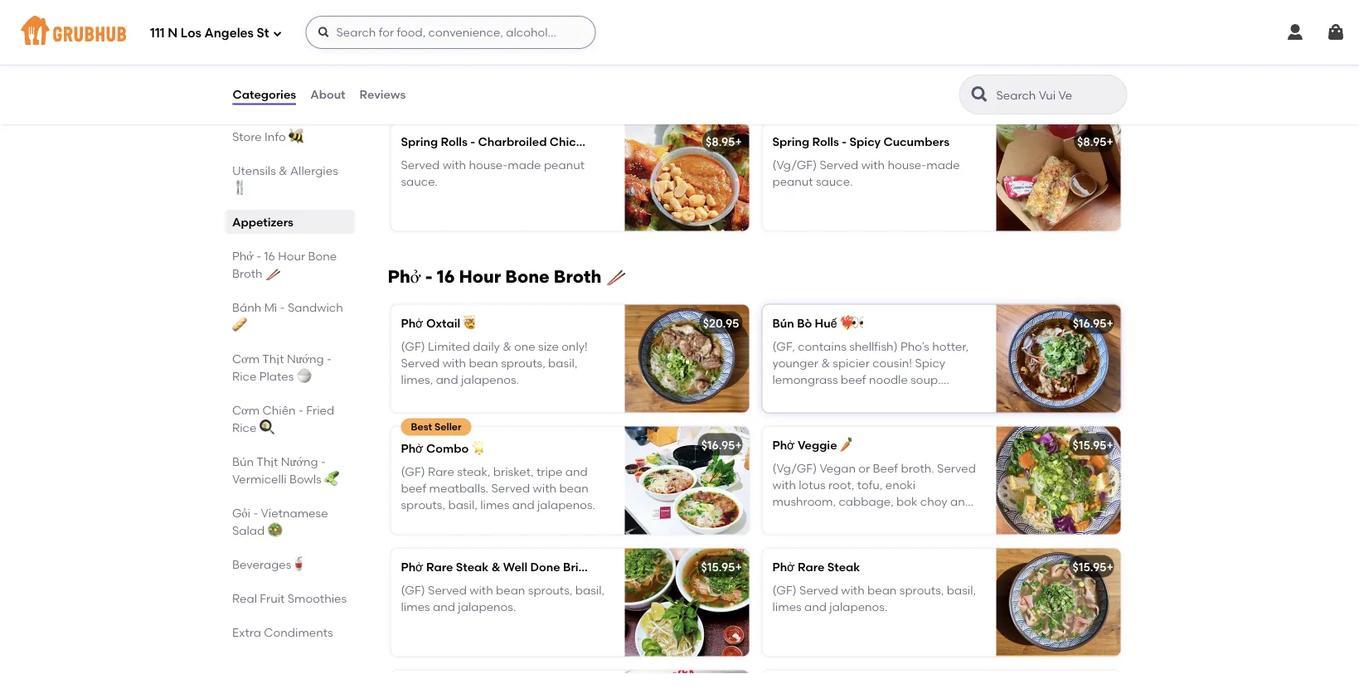 Task type: vqa. For each thing, say whether or not it's contained in the screenshot.
+ for Phở Rare Steak
yes



Task type: locate. For each thing, give the bounding box(es) containing it.
🥒
[[324, 472, 336, 486]]

1 vertical spatial nướng
[[281, 454, 318, 469]]

2 $8.95 + from the left
[[1077, 134, 1114, 148]]

younger
[[773, 356, 819, 370]]

made
[[535, 36, 568, 50], [879, 36, 913, 50], [508, 158, 541, 172], [927, 158, 960, 172]]

phở - 16 hour bone broth 🥢 down appetizers tab
[[232, 249, 336, 280]]

bún for bún bò huế ❤️‍🔥👀
[[773, 316, 794, 330]]

store
[[232, 129, 261, 143]]

extra condiments tab
[[232, 624, 348, 641]]

$15.95 + for phở rare steak
[[1073, 560, 1114, 574]]

jalapenos. inside (gf, contains shellfish) pho's hotter, younger & spicier cousin! spicy lemongrass beef noodle soup. served with bean sprouts, basil, limes and jalapenos.
[[830, 407, 888, 421]]

$15.95 + for phở rare steak & well done brisket
[[701, 560, 742, 574]]

broth
[[554, 266, 602, 287], [232, 266, 262, 280]]

lemongrass
[[773, 373, 838, 387]]

rice left 🍳
[[232, 420, 256, 435]]

(gf) inside (gf) served with house-made peanut sauce.
[[401, 36, 425, 50]]

nướng inside cơm thịt nướng - rice plates 🍚
[[286, 352, 324, 366]]

served inside (vg/gf) served with house-made peanut sauce.
[[820, 158, 859, 172]]

cucumbers
[[884, 134, 950, 148]]

made inside (gf) served with house-made peanut sauce.
[[535, 36, 568, 50]]

spring down reviews button on the left
[[401, 134, 438, 148]]

0 horizontal spatial hour
[[278, 249, 305, 263]]

1 horizontal spatial 🥢
[[606, 266, 623, 287]]

1 vertical spatial rice
[[232, 420, 256, 435]]

real fruit smoothies tab
[[232, 590, 348, 607]]

served with house-made peanut sauce. button
[[763, 1, 1121, 109]]

0 vertical spatial rice
[[232, 369, 256, 383]]

1 $8.95 + from the left
[[706, 134, 742, 148]]

spicy
[[850, 134, 881, 148], [915, 356, 946, 370]]

bean
[[469, 356, 498, 370], [841, 390, 870, 404], [559, 481, 589, 496], [496, 583, 525, 597], [868, 583, 897, 597]]

beef left meatballs.
[[401, 481, 426, 496]]

0 horizontal spatial spicy
[[850, 134, 881, 148]]

- left "shrimp" at the top
[[470, 12, 475, 26]]

bún bò huế ❤️‍🔥👀 image
[[996, 305, 1121, 412]]

0 vertical spatial bone
[[308, 249, 336, 263]]

huế
[[815, 316, 837, 330]]

served
[[428, 36, 467, 50], [773, 36, 811, 50], [401, 158, 440, 172], [820, 158, 859, 172], [401, 356, 440, 370], [773, 390, 811, 404], [937, 461, 976, 475], [491, 481, 530, 496], [428, 583, 467, 597], [800, 583, 838, 597]]

(gf) for spring rolls - shrimp 🧡
[[401, 36, 425, 50]]

oxtail
[[426, 316, 461, 330]]

bún
[[773, 316, 794, 330], [232, 454, 253, 469]]

2 rice from the top
[[232, 420, 256, 435]]

charbroiled
[[478, 134, 547, 148]]

cơm down 🥖
[[232, 352, 259, 366]]

$16.95
[[1073, 316, 1107, 330], [701, 438, 735, 452]]

with inside (gf) rare steak, brisket, tripe and beef meatballs. served with bean sprouts, basil, limes and jalapenos.
[[533, 481, 557, 496]]

cơm
[[232, 352, 259, 366], [232, 403, 259, 417]]

1 horizontal spatial phở - 16 hour bone broth 🥢
[[388, 266, 623, 287]]

1 vertical spatial 16
[[437, 266, 455, 287]]

spring up (gf) served with house-made peanut sauce.
[[401, 12, 438, 26]]

and right choy at the bottom right
[[950, 495, 973, 509]]

basil, inside (gf) rare steak, brisket, tripe and beef meatballs. served with bean sprouts, basil, limes and jalapenos.
[[448, 498, 478, 512]]

bún left bò
[[773, 316, 794, 330]]

1 vertical spatial $16.95 +
[[701, 438, 742, 452]]

rice inside cơm thịt nướng - rice plates 🍚
[[232, 369, 256, 383]]

2 cơm from the top
[[232, 403, 259, 417]]

and inside '(gf) limited daily & one size only! served with bean sprouts, basil, limes, and jalapenos.'
[[436, 373, 458, 387]]

(vg/gf) for sauce.
[[773, 158, 817, 172]]

peanut inside (gf) served with house-made peanut sauce.
[[401, 53, 442, 67]]

🥢
[[606, 266, 623, 287], [265, 266, 277, 280]]

- inside cơm chiên - fried rice 🍳
[[298, 403, 303, 417]]

rice
[[232, 369, 256, 383], [232, 420, 256, 435]]

16
[[264, 249, 275, 263], [437, 266, 455, 287]]

bean inside (gf, contains shellfish) pho's hotter, younger & spicier cousin! spicy lemongrass beef noodle soup. served with bean sprouts, basil, limes and jalapenos.
[[841, 390, 870, 404]]

0 horizontal spatial 16
[[264, 249, 275, 263]]

0 horizontal spatial steak
[[456, 560, 489, 574]]

1 horizontal spatial steak
[[828, 560, 860, 574]]

bún for bún thịt nướng - vermicelli bowls 🥒
[[232, 454, 253, 469]]

bean inside '(gf) limited daily & one size only! served with bean sprouts, basil, limes, and jalapenos.'
[[469, 356, 498, 370]]

1 horizontal spatial $8.95
[[1077, 134, 1107, 148]]

los
[[181, 26, 201, 41]]

- inside cơm thịt nướng - rice plates 🍚
[[326, 352, 331, 366]]

rice for cơm chiên - fried rice 🍳
[[232, 420, 256, 435]]

phở - 16 hour bone broth 🥢 up "🤯"
[[388, 266, 623, 287]]

- left fried
[[298, 403, 303, 417]]

thịt for cơm
[[262, 352, 284, 366]]

rolls left 'charbroiled'
[[441, 134, 468, 148]]

nướng up 🍚
[[286, 352, 324, 366]]

extra
[[232, 625, 261, 639]]

with inside '(gf) limited daily & one size only! served with bean sprouts, basil, limes, and jalapenos.'
[[443, 356, 466, 370]]

1 horizontal spatial (gf) served with bean sprouts, basil, limes and jalapenos.
[[773, 583, 976, 614]]

1 horizontal spatial beef
[[841, 373, 866, 387]]

0 vertical spatial served with house-made peanut sauce.
[[773, 36, 956, 67]]

appetizers tab
[[232, 213, 348, 231]]

0 vertical spatial bún
[[773, 316, 794, 330]]

house- inside (vg/gf) served with house-made peanut sauce.
[[888, 158, 927, 172]]

beef down spicier
[[841, 373, 866, 387]]

rolls up (vg/gf) served with house-made peanut sauce.
[[812, 134, 839, 148]]

Search Vui Ve search field
[[995, 87, 1122, 103]]

1 horizontal spatial served with house-made peanut sauce.
[[773, 36, 956, 67]]

beef
[[873, 461, 898, 475]]

root,
[[829, 478, 855, 492]]

(gf)
[[401, 36, 425, 50], [401, 339, 425, 353], [401, 465, 425, 479], [401, 583, 425, 597], [773, 583, 797, 597]]

- up fried
[[326, 352, 331, 366]]

2 steak from the left
[[828, 560, 860, 574]]

+ for spring rolls - spicy cucumbers
[[1107, 134, 1114, 148]]

thịt inside cơm thịt nướng - rice plates 🍚
[[262, 352, 284, 366]]

0 vertical spatial 16
[[264, 249, 275, 263]]

1 horizontal spatial bone
[[505, 266, 550, 287]]

$8.95 + for chicken
[[706, 134, 742, 148]]

thịt for bún
[[256, 454, 278, 469]]

(vg/gf) down spring rolls - spicy cucumbers
[[773, 158, 817, 172]]

steak down cabbage, on the right bottom of page
[[828, 560, 860, 574]]

(vg/gf) inside (vg/gf) vegan or beef broth. served with lotus root, tofu, enoki mushroom, cabbage, bok choy and carrot.
[[773, 461, 817, 475]]

real fruit smoothies
[[232, 591, 346, 605]]

jalapenos. down phở rare steak & well done brisket
[[458, 600, 516, 614]]

1 vertical spatial cơm
[[232, 403, 259, 417]]

hour up "🤯"
[[459, 266, 501, 287]]

steak,
[[457, 465, 491, 479]]

and up veggie
[[805, 407, 827, 421]]

(gf) inside '(gf) limited daily & one size only! served with bean sprouts, basil, limes, and jalapenos.'
[[401, 339, 425, 353]]

2 (vg/gf) from the top
[[773, 461, 817, 475]]

1 (gf) served with bean sprouts, basil, limes and jalapenos. from the left
[[401, 583, 605, 614]]

0 vertical spatial hour
[[278, 249, 305, 263]]

thịt up vermicelli
[[256, 454, 278, 469]]

made inside button
[[879, 36, 913, 50]]

cơm thịt nướng - rice plates 🍚
[[232, 352, 331, 383]]

rare down carrot.
[[798, 560, 825, 574]]

0 horizontal spatial beef
[[401, 481, 426, 496]]

bún up vermicelli
[[232, 454, 253, 469]]

0 horizontal spatial bone
[[308, 249, 336, 263]]

phở - 16 hour bone broth 🥢 inside tab
[[232, 249, 336, 280]]

store info 🐝 tab
[[232, 128, 348, 145]]

& left well
[[492, 560, 500, 574]]

$15.95
[[1073, 438, 1107, 452], [701, 560, 735, 574], [1073, 560, 1107, 574]]

$15.95 for phở rare steak
[[1073, 560, 1107, 574]]

- right mì
[[280, 300, 285, 314]]

real
[[232, 591, 257, 605]]

phở well done brisket 🤌 image
[[625, 670, 749, 674]]

1 $8.95 from the left
[[706, 134, 735, 148]]

cơm chiên - fried rice 🍳 tab
[[232, 401, 348, 436]]

1 steak from the left
[[456, 560, 489, 574]]

cơm inside cơm chiên - fried rice 🍳
[[232, 403, 259, 417]]

& right utensils
[[278, 163, 287, 177]]

broth up bánh
[[232, 266, 262, 280]]

hour
[[278, 249, 305, 263], [459, 266, 501, 287]]

hour down appetizers tab
[[278, 249, 305, 263]]

spring rolls - pork sausage image
[[996, 1, 1121, 109]]

spicy up (vg/gf) served with house-made peanut sauce.
[[850, 134, 881, 148]]

- down "appetizers"
[[256, 249, 261, 263]]

0 horizontal spatial $8.95
[[706, 134, 735, 148]]

house- inside served with house-made peanut sauce. button
[[841, 36, 879, 50]]

rare
[[428, 465, 454, 479], [426, 560, 453, 574], [798, 560, 825, 574]]

1 vertical spatial (vg/gf)
[[773, 461, 817, 475]]

house- inside (gf) served with house-made peanut sauce.
[[496, 36, 535, 50]]

reviews
[[360, 87, 406, 101]]

(vg/gf) up lotus
[[773, 461, 817, 475]]

(gf) for phở combo 🌟
[[401, 465, 425, 479]]

(vg/gf) for with
[[773, 461, 817, 475]]

phở - 16 hour bone broth 🥢 tab
[[232, 247, 348, 282]]

bún bò huế ❤️‍🔥👀
[[773, 316, 863, 330]]

1 horizontal spatial $8.95 +
[[1077, 134, 1114, 148]]

phở oxtail 🤯 image
[[625, 305, 749, 412]]

1 cơm from the top
[[232, 352, 259, 366]]

phở
[[232, 249, 253, 263], [388, 266, 421, 287], [401, 316, 424, 330], [773, 438, 795, 452], [401, 441, 424, 455], [401, 560, 424, 574], [773, 560, 795, 574]]

🥗
[[267, 523, 279, 537]]

carrot.
[[773, 512, 810, 526]]

cơm up 🍳
[[232, 403, 259, 417]]

16 up oxtail
[[437, 266, 455, 287]]

spring rolls - charbroiled chicken
[[401, 134, 596, 148]]

peanut inside (vg/gf) served with house-made peanut sauce.
[[773, 175, 813, 189]]

0 vertical spatial cơm
[[232, 352, 259, 366]]

steak left well
[[456, 560, 489, 574]]

and right limes,
[[436, 373, 458, 387]]

and down the phở rare steak
[[805, 600, 827, 614]]

cơm thịt nướng - rice plates 🍚 tab
[[232, 350, 348, 385]]

nướng up bowls
[[281, 454, 318, 469]]

jalapenos. up 🥕
[[830, 407, 888, 421]]

1 horizontal spatial spicy
[[915, 356, 946, 370]]

$8.95 for spring rolls - charbroiled chicken
[[706, 134, 735, 148]]

phở rare steak & well done brisket
[[401, 560, 602, 574]]

spicy up soup.
[[915, 356, 946, 370]]

rare inside (gf) rare steak, brisket, tripe and beef meatballs. served with bean sprouts, basil, limes and jalapenos.
[[428, 465, 454, 479]]

and inside (vg/gf) vegan or beef broth. served with lotus root, tofu, enoki mushroom, cabbage, bok choy and carrot.
[[950, 495, 973, 509]]

1 vertical spatial served with house-made peanut sauce.
[[401, 158, 585, 189]]

0 vertical spatial beef
[[841, 373, 866, 387]]

sauce. inside (vg/gf) served with house-made peanut sauce.
[[816, 175, 853, 189]]

1 vertical spatial hour
[[459, 266, 501, 287]]

rice inside cơm chiên - fried rice 🍳
[[232, 420, 256, 435]]

rice left "plates"
[[232, 369, 256, 383]]

jalapenos. down daily
[[461, 373, 519, 387]]

thịt up "plates"
[[262, 352, 284, 366]]

-
[[470, 12, 475, 26], [470, 134, 475, 148], [842, 134, 847, 148], [256, 249, 261, 263], [425, 266, 433, 287], [280, 300, 285, 314], [326, 352, 331, 366], [298, 403, 303, 417], [320, 454, 325, 469], [253, 506, 258, 520]]

0 horizontal spatial broth
[[232, 266, 262, 280]]

1 (vg/gf) from the top
[[773, 158, 817, 172]]

phở rare steak image
[[996, 549, 1121, 656]]

& down contains
[[821, 356, 830, 370]]

1 vertical spatial $16.95
[[701, 438, 735, 452]]

&
[[278, 163, 287, 177], [503, 339, 511, 353], [821, 356, 830, 370], [492, 560, 500, 574]]

1 vertical spatial bone
[[505, 266, 550, 287]]

0 vertical spatial thịt
[[262, 352, 284, 366]]

0 vertical spatial spicy
[[850, 134, 881, 148]]

(gf) served with bean sprouts, basil, limes and jalapenos. down phở rare steak & well done brisket
[[401, 583, 605, 614]]

categories button
[[232, 65, 297, 124]]

rare for phở rare steak & well done brisket
[[426, 560, 453, 574]]

limes inside (gf, contains shellfish) pho's hotter, younger & spicier cousin! spicy lemongrass beef noodle soup. served with bean sprouts, basil, limes and jalapenos.
[[773, 407, 802, 421]]

🤯
[[463, 316, 475, 330]]

nướng inside the bún thịt nướng - vermicelli bowls 🥒
[[281, 454, 318, 469]]

- right gỏi
[[253, 506, 258, 520]]

bone down appetizers tab
[[308, 249, 336, 263]]

1 vertical spatial spicy
[[915, 356, 946, 370]]

bánh mì - sandwich 🥖 tab
[[232, 299, 348, 333]]

thịt inside the bún thịt nướng - vermicelli bowls 🥒
[[256, 454, 278, 469]]

spring
[[401, 12, 438, 26], [401, 134, 438, 148], [773, 134, 810, 148]]

$15.95 +
[[1073, 438, 1114, 452], [701, 560, 742, 574], [1073, 560, 1114, 574]]

served inside served with house-made peanut sauce. button
[[773, 36, 811, 50]]

jalapenos. down tripe
[[537, 498, 596, 512]]

- up 🥒
[[320, 454, 325, 469]]

0 horizontal spatial phở - 16 hour bone broth 🥢
[[232, 249, 336, 280]]

sprouts,
[[501, 356, 546, 370], [873, 390, 917, 404], [401, 498, 445, 512], [528, 583, 573, 597], [900, 583, 944, 597]]

0 vertical spatial (vg/gf)
[[773, 158, 817, 172]]

limes
[[773, 407, 802, 421], [480, 498, 510, 512], [401, 600, 430, 614], [773, 600, 802, 614]]

steak for phở rare steak & well done brisket
[[456, 560, 489, 574]]

cơm inside cơm thịt nướng - rice plates 🍚
[[232, 352, 259, 366]]

(vg/gf) served with house-made peanut sauce.
[[773, 158, 960, 189]]

1 vertical spatial beef
[[401, 481, 426, 496]]

spicy inside (gf, contains shellfish) pho's hotter, younger & spicier cousin! spicy lemongrass beef noodle soup. served with bean sprouts, basil, limes and jalapenos.
[[915, 356, 946, 370]]

with inside (vg/gf) served with house-made peanut sauce.
[[861, 158, 885, 172]]

Search for food, convenience, alcohol... search field
[[306, 16, 596, 49]]

hour inside tab
[[278, 249, 305, 263]]

0 horizontal spatial 🥢
[[265, 266, 277, 280]]

1 horizontal spatial $16.95
[[1073, 316, 1107, 330]]

0 vertical spatial $16.95 +
[[1073, 316, 1114, 330]]

(gf) inside (gf) rare steak, brisket, tripe and beef meatballs. served with bean sprouts, basil, limes and jalapenos.
[[401, 465, 425, 479]]

steak
[[456, 560, 489, 574], [828, 560, 860, 574]]

bún inside the bún thịt nướng - vermicelli bowls 🥒
[[232, 454, 253, 469]]

2 $8.95 from the left
[[1077, 134, 1107, 148]]

bún thịt nướng - vermicelli bowls 🥒 tab
[[232, 453, 348, 488]]

$8.95 + for cucumbers
[[1077, 134, 1114, 148]]

rare left well
[[426, 560, 453, 574]]

meatballs.
[[429, 481, 489, 496]]

2 (gf) served with bean sprouts, basil, limes and jalapenos. from the left
[[773, 583, 976, 614]]

0 horizontal spatial (gf) served with bean sprouts, basil, limes and jalapenos.
[[401, 583, 605, 614]]

bone up one
[[505, 266, 550, 287]]

+ for bún bò huế ❤️‍🔥👀
[[1107, 316, 1114, 330]]

1 vertical spatial thịt
[[256, 454, 278, 469]]

- inside gỏi - vietnamese salad 🥗
[[253, 506, 258, 520]]

(gf,
[[773, 339, 795, 353]]

rare down phở combo 🌟
[[428, 465, 454, 479]]

basil, inside (gf, contains shellfish) pho's hotter, younger & spicier cousin! spicy lemongrass beef noodle soup. served with bean sprouts, basil, limes and jalapenos.
[[920, 390, 949, 404]]

🧡
[[521, 12, 533, 26]]

mushroom,
[[773, 495, 836, 509]]

16 down "appetizers"
[[264, 249, 275, 263]]

(gf) served with bean sprouts, basil, limes and jalapenos. down the phở rare steak
[[773, 583, 976, 614]]

1 horizontal spatial bún
[[773, 316, 794, 330]]

(vg/gf) inside (vg/gf) served with house-made peanut sauce.
[[773, 158, 817, 172]]

phở veggie 🥕
[[773, 438, 852, 452]]

rolls
[[441, 12, 468, 26], [441, 134, 468, 148], [812, 134, 839, 148]]

0 vertical spatial $16.95
[[1073, 316, 1107, 330]]

allergies
[[290, 163, 338, 177]]

$15.95 + for phở veggie 🥕
[[1073, 438, 1114, 452]]

served inside (gf) served with house-made peanut sauce.
[[428, 36, 467, 50]]

0 horizontal spatial bún
[[232, 454, 253, 469]]

with inside (gf, contains shellfish) pho's hotter, younger & spicier cousin! spicy lemongrass beef noodle soup. served with bean sprouts, basil, limes and jalapenos.
[[814, 390, 838, 404]]

about
[[310, 87, 345, 101]]

+ for phở rare steak & well done brisket
[[735, 560, 742, 574]]

brisket
[[563, 560, 602, 574]]

0 horizontal spatial $8.95 +
[[706, 134, 742, 148]]

1 rice from the top
[[232, 369, 256, 383]]

spring up (vg/gf) served with house-made peanut sauce.
[[773, 134, 810, 148]]

rolls up (gf) served with house-made peanut sauce.
[[441, 12, 468, 26]]

0 vertical spatial nướng
[[286, 352, 324, 366]]

1 vertical spatial bún
[[232, 454, 253, 469]]

spring for spring rolls - charbroiled chicken
[[401, 134, 438, 148]]

rice for cơm thịt nướng - rice plates 🍚
[[232, 369, 256, 383]]

& left one
[[503, 339, 511, 353]]

0 horizontal spatial served with house-made peanut sauce.
[[401, 158, 585, 189]]

$15.95 for phở rare steak & well done brisket
[[701, 560, 735, 574]]

broth up only!
[[554, 266, 602, 287]]

🍳
[[259, 420, 271, 435]]

$8.95
[[706, 134, 735, 148], [1077, 134, 1107, 148]]

svg image
[[1286, 22, 1305, 42], [1326, 22, 1346, 42], [317, 26, 330, 39], [272, 29, 282, 39]]

bean inside (gf) rare steak, brisket, tripe and beef meatballs. served with bean sprouts, basil, limes and jalapenos.
[[559, 481, 589, 496]]



Task type: describe. For each thing, give the bounding box(es) containing it.
+ for spring rolls - charbroiled chicken
[[735, 134, 742, 148]]

beef inside (gf) rare steak, brisket, tripe and beef meatballs. served with bean sprouts, basil, limes and jalapenos.
[[401, 481, 426, 496]]

vermicelli
[[232, 472, 286, 486]]

(gf) served with house-made peanut sauce.
[[401, 36, 568, 67]]

and inside (gf, contains shellfish) pho's hotter, younger & spicier cousin! spicy lemongrass beef noodle soup. served with bean sprouts, basil, limes and jalapenos.
[[805, 407, 827, 421]]

info
[[264, 129, 285, 143]]

served inside '(gf) limited daily & one size only! served with bean sprouts, basil, limes, and jalapenos.'
[[401, 356, 440, 370]]

cơm for cơm chiên - fried rice 🍳
[[232, 403, 259, 417]]

cousin!
[[873, 356, 912, 370]]

spring for spring rolls - shrimp 🧡
[[401, 12, 438, 26]]

bò
[[797, 316, 812, 330]]

phở combo 🌟
[[401, 441, 483, 455]]

tofu,
[[857, 478, 883, 492]]

& inside (gf, contains shellfish) pho's hotter, younger & spicier cousin! spicy lemongrass beef noodle soup. served with bean sprouts, basil, limes and jalapenos.
[[821, 356, 830, 370]]

(gf) for phở oxtail 🤯
[[401, 339, 425, 353]]

jalapenos. inside '(gf) limited daily & one size only! served with bean sprouts, basil, limes, and jalapenos.'
[[461, 373, 519, 387]]

16 inside phở - 16 hour bone broth 🥢
[[264, 249, 275, 263]]

1 horizontal spatial $16.95 +
[[1073, 316, 1114, 330]]

gỏi - vietnamese salad 🥗
[[232, 506, 328, 537]]

111 n los angeles st
[[150, 26, 269, 41]]

🍴
[[232, 181, 243, 195]]

n
[[168, 26, 178, 41]]

limes inside (gf) rare steak, brisket, tripe and beef meatballs. served with bean sprouts, basil, limes and jalapenos.
[[480, 498, 510, 512]]

- inside phở - 16 hour bone broth 🥢 tab
[[256, 249, 261, 263]]

🌟
[[472, 441, 483, 455]]

gỏi
[[232, 506, 250, 520]]

1 horizontal spatial hour
[[459, 266, 501, 287]]

salad
[[232, 523, 264, 537]]

rolls for shrimp
[[441, 12, 468, 26]]

served inside (vg/gf) vegan or beef broth. served with lotus root, tofu, enoki mushroom, cabbage, bok choy and carrot.
[[937, 461, 976, 475]]

veggie
[[798, 438, 837, 452]]

beverages🥤
[[232, 557, 303, 571]]

smoothies
[[287, 591, 346, 605]]

phở oxtail 🤯
[[401, 316, 475, 330]]

(gf) for phở rare steak
[[773, 583, 797, 597]]

rare for (gf) rare steak, brisket, tripe and beef meatballs. served with bean sprouts, basil, limes and jalapenos.
[[428, 465, 454, 479]]

extra condiments
[[232, 625, 333, 639]]

appetizers
[[232, 215, 293, 229]]

bún thịt nướng - vermicelli bowls 🥒
[[232, 454, 336, 486]]

nướng for bowls
[[281, 454, 318, 469]]

beverages🥤 tab
[[232, 556, 348, 573]]

utensils & allergies 🍴 tab
[[232, 162, 348, 197]]

- inside the bún thịt nướng - vermicelli bowls 🥒
[[320, 454, 325, 469]]

& inside '(gf) limited daily & one size only! served with bean sprouts, basil, limes, and jalapenos.'
[[503, 339, 511, 353]]

sandwich
[[287, 300, 343, 314]]

(gf) limited daily & one size only! served with bean sprouts, basil, limes, and jalapenos.
[[401, 339, 588, 387]]

served inside (gf, contains shellfish) pho's hotter, younger & spicier cousin! spicy lemongrass beef noodle soup. served with bean sprouts, basil, limes and jalapenos.
[[773, 390, 811, 404]]

sprouts, inside '(gf) limited daily & one size only! served with bean sprouts, basil, limes, and jalapenos.'
[[501, 356, 546, 370]]

limited
[[428, 339, 470, 353]]

cơm chiên - fried rice 🍳
[[232, 403, 334, 435]]

(gf) served with bean sprouts, basil, limes and jalapenos. for phở rare steak & well done brisket
[[401, 583, 605, 614]]

cơm for cơm thịt nướng - rice plates 🍚
[[232, 352, 259, 366]]

- left 'charbroiled'
[[470, 134, 475, 148]]

(gf) served with bean sprouts, basil, limes and jalapenos. for phở rare steak
[[773, 583, 976, 614]]

jalapenos. down the phở rare steak
[[830, 600, 888, 614]]

🍚
[[296, 369, 308, 383]]

tripe
[[537, 465, 563, 479]]

jalapenos. inside (gf) rare steak, brisket, tripe and beef meatballs. served with bean sprouts, basil, limes and jalapenos.
[[537, 498, 596, 512]]

1 horizontal spatial broth
[[554, 266, 602, 287]]

chicken
[[550, 134, 596, 148]]

only!
[[562, 339, 588, 353]]

(gf, contains shellfish) pho's hotter, younger & spicier cousin! spicy lemongrass beef noodle soup. served with bean sprouts, basil, limes and jalapenos.
[[773, 339, 969, 421]]

plates
[[259, 369, 293, 383]]

bánh
[[232, 300, 261, 314]]

best
[[411, 421, 432, 433]]

bowls
[[289, 472, 321, 486]]

broth inside tab
[[232, 266, 262, 280]]

phở rare steak & well done brisket image
[[625, 549, 749, 656]]

and down brisket, in the left of the page
[[512, 498, 535, 512]]

served inside (gf) rare steak, brisket, tripe and beef meatballs. served with bean sprouts, basil, limes and jalapenos.
[[491, 481, 530, 496]]

one
[[514, 339, 536, 353]]

done
[[530, 560, 560, 574]]

🥢 inside phở - 16 hour bone broth 🥢
[[265, 266, 277, 280]]

served with house-made peanut sauce. inside served with house-made peanut sauce. button
[[773, 36, 956, 67]]

spring for spring rolls - spicy cucumbers
[[773, 134, 810, 148]]

condiments
[[264, 625, 333, 639]]

bok
[[897, 495, 918, 509]]

limes,
[[401, 373, 433, 387]]

angeles
[[204, 26, 254, 41]]

(vg/gf) vegan or beef broth. served with lotus root, tofu, enoki mushroom, cabbage, bok choy and carrot.
[[773, 461, 976, 526]]

beef inside (gf, contains shellfish) pho's hotter, younger & spicier cousin! spicy lemongrass beef noodle soup. served with bean sprouts, basil, limes and jalapenos.
[[841, 373, 866, 387]]

- up phở oxtail 🤯
[[425, 266, 433, 287]]

peanut inside button
[[916, 36, 956, 50]]

vietnamese
[[261, 506, 328, 520]]

steak for phở rare steak
[[828, 560, 860, 574]]

choy
[[920, 495, 948, 509]]

(gf) rare steak, brisket, tripe and beef meatballs. served with bean sprouts, basil, limes and jalapenos.
[[401, 465, 596, 512]]

$20.95
[[703, 316, 739, 330]]

phở rare steak
[[773, 560, 860, 574]]

seller
[[435, 421, 462, 433]]

made inside (vg/gf) served with house-made peanut sauce.
[[927, 158, 960, 172]]

nướng for plates
[[286, 352, 324, 366]]

rolls for spicy
[[812, 134, 839, 148]]

🥖
[[232, 318, 243, 332]]

shrimp
[[478, 12, 519, 26]]

main navigation navigation
[[0, 0, 1359, 65]]

enoki
[[886, 478, 916, 492]]

best seller
[[411, 421, 462, 433]]

🥕
[[840, 438, 852, 452]]

+ for phở rare steak
[[1107, 560, 1114, 574]]

- up (vg/gf) served with house-made peanut sauce.
[[842, 134, 847, 148]]

utensils & allergies 🍴
[[232, 163, 338, 195]]

phở combo 🌟 image
[[625, 427, 749, 534]]

1 horizontal spatial 16
[[437, 266, 455, 287]]

spring rolls - charbroiled chicken image
[[625, 123, 749, 231]]

and down phở rare steak & well done brisket
[[433, 600, 455, 614]]

rare for phở rare steak
[[798, 560, 825, 574]]

spring rolls - spicy cucumbers
[[773, 134, 950, 148]]

111
[[150, 26, 165, 41]]

or
[[859, 461, 870, 475]]

$8.95 for spring rolls - spicy cucumbers
[[1077, 134, 1107, 148]]

+ for phở veggie 🥕
[[1107, 438, 1114, 452]]

spring rolls - shrimp 🧡 image
[[625, 1, 749, 109]]

bone inside tab
[[308, 249, 336, 263]]

fried
[[306, 403, 334, 417]]

cabbage,
[[839, 495, 894, 509]]

phở veggie 🥕 image
[[996, 427, 1121, 534]]

with inside (vg/gf) vegan or beef broth. served with lotus root, tofu, enoki mushroom, cabbage, bok choy and carrot.
[[773, 478, 796, 492]]

and right tripe
[[565, 465, 588, 479]]

about button
[[309, 65, 346, 124]]

sprouts, inside (gf) rare steak, brisket, tripe and beef meatballs. served with bean sprouts, basil, limes and jalapenos.
[[401, 498, 445, 512]]

reviews button
[[359, 65, 407, 124]]

mì
[[264, 300, 277, 314]]

❤️‍🔥👀
[[840, 316, 863, 330]]

0 horizontal spatial $16.95 +
[[701, 438, 742, 452]]

sprouts, inside (gf, contains shellfish) pho's hotter, younger & spicier cousin! spicy lemongrass beef noodle soup. served with bean sprouts, basil, limes and jalapenos.
[[873, 390, 917, 404]]

phở inside tab
[[232, 249, 253, 263]]

basil, inside '(gf) limited daily & one size only! served with bean sprouts, basil, limes, and jalapenos.'
[[548, 356, 578, 370]]

spring rolls - spicy cucumbers image
[[996, 123, 1121, 231]]

contains
[[798, 339, 847, 353]]

- inside bánh mì - sandwich 🥖
[[280, 300, 285, 314]]

search icon image
[[970, 85, 990, 105]]

broth.
[[901, 461, 934, 475]]

soup.
[[911, 373, 941, 387]]

sauce. inside button
[[773, 53, 810, 67]]

noodle
[[869, 373, 908, 387]]

rolls for charbroiled
[[441, 134, 468, 148]]

pho's
[[901, 339, 930, 353]]

0 horizontal spatial $16.95
[[701, 438, 735, 452]]

hotter,
[[932, 339, 969, 353]]

combo
[[426, 441, 469, 455]]

chiên
[[262, 403, 295, 417]]

& inside utensils & allergies 🍴
[[278, 163, 287, 177]]

bánh mì - sandwich 🥖
[[232, 300, 343, 332]]

with inside button
[[814, 36, 838, 50]]

with inside (gf) served with house-made peanut sauce.
[[470, 36, 493, 50]]

sauce. inside (gf) served with house-made peanut sauce.
[[445, 53, 481, 67]]

lotus
[[799, 478, 826, 492]]

$15.95 for phở veggie 🥕
[[1073, 438, 1107, 452]]

size
[[538, 339, 559, 353]]

shellfish)
[[849, 339, 898, 353]]

vegan
[[820, 461, 856, 475]]

gỏi - vietnamese salad 🥗 tab
[[232, 504, 348, 539]]

st
[[257, 26, 269, 41]]

utensils
[[232, 163, 276, 177]]

(gf) for phở rare steak & well done brisket
[[401, 583, 425, 597]]



